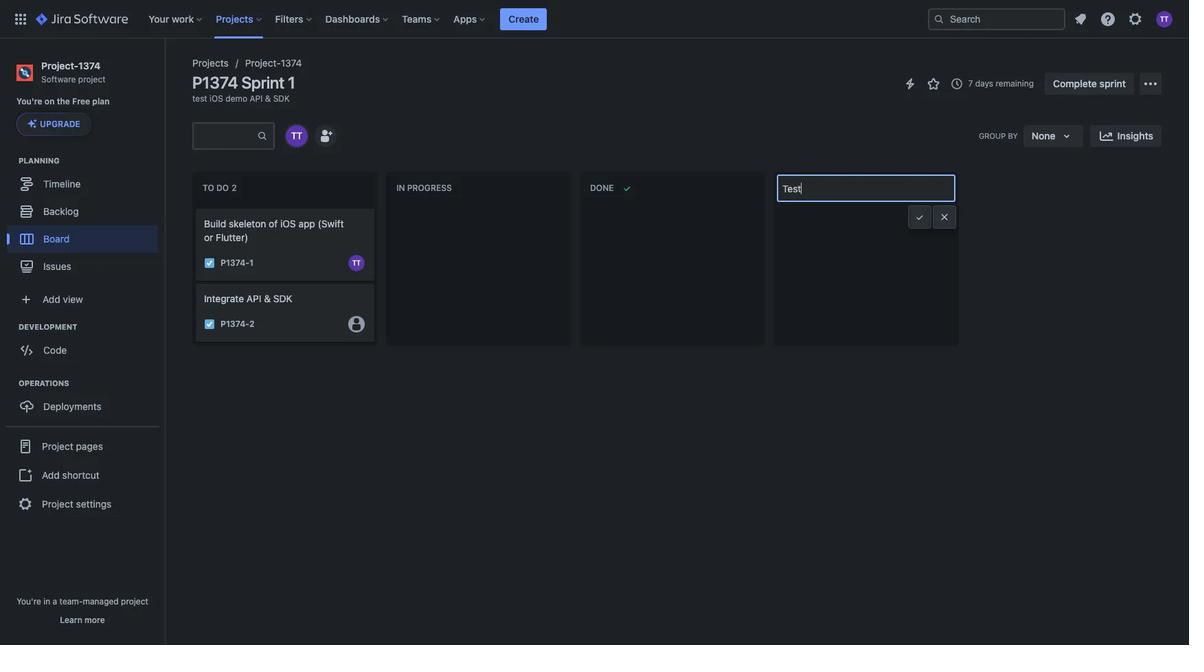 Task type: describe. For each thing, give the bounding box(es) containing it.
test ios demo api & sdk element
[[192, 93, 290, 104]]

group
[[979, 131, 1006, 140]]

banner containing your work
[[0, 0, 1189, 38]]

or
[[204, 231, 213, 243]]

planning
[[19, 156, 60, 165]]

progress
[[407, 183, 452, 193]]

add shortcut button
[[5, 462, 159, 489]]

terry turtle image
[[286, 125, 308, 147]]

cancel image
[[939, 212, 950, 223]]

search image
[[934, 13, 944, 24]]

Search this board text field
[[194, 124, 257, 148]]

project for project pages
[[42, 440, 73, 452]]

you're on the free plan
[[16, 96, 110, 107]]

in
[[396, 183, 405, 193]]

insights button
[[1090, 125, 1162, 147]]

p1374- for build
[[220, 258, 249, 268]]

deployments
[[43, 400, 102, 412]]

filters
[[275, 13, 303, 24]]

project-1374 software project
[[41, 60, 106, 84]]

teams
[[402, 13, 432, 24]]

project-1374 link
[[245, 55, 302, 71]]

your work
[[149, 13, 194, 24]]

1 inside p1374-1 link
[[249, 258, 253, 268]]

projects button
[[212, 8, 267, 30]]

deployments link
[[7, 393, 158, 421]]

add shortcut
[[42, 469, 99, 481]]

view
[[63, 293, 83, 305]]

primary element
[[8, 0, 928, 38]]

board
[[43, 233, 69, 244]]

Search field
[[928, 8, 1065, 30]]

dashboards button
[[321, 8, 394, 30]]

unassigned image
[[348, 316, 365, 332]]

operations
[[19, 379, 69, 388]]

1 vertical spatial &
[[264, 292, 271, 304]]

remaining
[[996, 78, 1034, 89]]

dashboards
[[325, 13, 380, 24]]

work
[[172, 13, 194, 24]]

complete sprint
[[1053, 78, 1126, 89]]

p1374 sprint 1 test ios demo api & sdk
[[192, 73, 295, 104]]

confirm image
[[914, 212, 925, 223]]

managed
[[83, 596, 119, 607]]

your
[[149, 13, 169, 24]]

1 vertical spatial api
[[247, 292, 261, 304]]

insights
[[1117, 130, 1153, 142]]

shortcut
[[62, 469, 99, 481]]

assignee: terry turtle image
[[348, 255, 365, 271]]

do
[[216, 183, 229, 193]]

software
[[41, 74, 76, 84]]

project settings
[[42, 498, 112, 510]]

p1374
[[192, 73, 238, 92]]

p1374-1 link
[[220, 257, 253, 269]]

project pages link
[[5, 432, 159, 462]]

group by
[[979, 131, 1018, 140]]

settings
[[76, 498, 112, 510]]

build skeleton of ios app (swift or flutter)
[[204, 218, 344, 243]]

(swift
[[318, 218, 344, 229]]

backlog
[[43, 205, 79, 217]]

task image for integrate api & sdk
[[204, 318, 215, 329]]

board link
[[7, 226, 158, 253]]

planning group
[[7, 155, 164, 285]]

project for project settings
[[42, 498, 73, 510]]

p1374-1
[[220, 258, 253, 268]]

on
[[45, 96, 55, 107]]

add view
[[43, 293, 83, 305]]

complete
[[1053, 78, 1097, 89]]

2
[[249, 319, 255, 329]]

app
[[298, 218, 315, 229]]

demo
[[226, 93, 247, 104]]

development image
[[2, 319, 19, 335]]

ios inside build skeleton of ios app (swift or flutter)
[[280, 218, 296, 229]]

the
[[57, 96, 70, 107]]

team-
[[59, 596, 83, 607]]

upgrade
[[40, 119, 80, 129]]

a
[[53, 596, 57, 607]]

p1374-2
[[220, 319, 255, 329]]

of
[[269, 218, 278, 229]]

timeline
[[43, 178, 81, 190]]

issues link
[[7, 253, 158, 280]]

project-1374
[[245, 57, 302, 69]]

1 horizontal spatial project
[[121, 596, 148, 607]]

7 days remaining
[[968, 78, 1034, 89]]

1374 for project-1374 software project
[[78, 60, 101, 71]]

integrate
[[204, 292, 244, 304]]

star p1374 board image
[[926, 76, 942, 92]]

task image for build skeleton of ios app (swift or flutter)
[[204, 257, 215, 268]]

free
[[72, 96, 90, 107]]



Task type: locate. For each thing, give the bounding box(es) containing it.
1
[[288, 73, 295, 92], [249, 258, 253, 268]]

issues
[[43, 260, 71, 272]]

sdk
[[273, 93, 290, 104], [273, 292, 292, 304]]

you're for you're in a team-managed project
[[17, 596, 41, 607]]

1 inside p1374 sprint 1 test ios demo api & sdk
[[288, 73, 295, 92]]

0 vertical spatial p1374-
[[220, 258, 249, 268]]

teams button
[[398, 8, 445, 30]]

0 vertical spatial ios
[[210, 93, 223, 104]]

& right integrate
[[264, 292, 271, 304]]

add inside dropdown button
[[43, 293, 60, 305]]

1 vertical spatial projects
[[192, 57, 229, 69]]

1 down project-1374 'link'
[[288, 73, 295, 92]]

1 you're from the top
[[16, 96, 42, 107]]

1 vertical spatial add
[[42, 469, 60, 481]]

filters button
[[271, 8, 317, 30]]

you're for you're on the free plan
[[16, 96, 42, 107]]

1 horizontal spatial ios
[[280, 218, 296, 229]]

2 p1374- from the top
[[220, 319, 249, 329]]

create
[[509, 13, 539, 24]]

sidebar navigation image
[[150, 55, 180, 82]]

project pages
[[42, 440, 103, 452]]

add left view
[[43, 293, 60, 305]]

1 horizontal spatial 1374
[[281, 57, 302, 69]]

apps button
[[449, 8, 491, 30]]

0 horizontal spatial project-
[[41, 60, 78, 71]]

add left "shortcut"
[[42, 469, 60, 481]]

your profile and settings image
[[1156, 11, 1173, 27]]

operations image
[[2, 375, 19, 392]]

projects up p1374
[[192, 57, 229, 69]]

0 vertical spatial you're
[[16, 96, 42, 107]]

projects for projects dropdown button
[[216, 13, 253, 24]]

development
[[19, 322, 77, 331]]

ios right of
[[280, 218, 296, 229]]

api down sprint
[[250, 93, 263, 104]]

build
[[204, 218, 226, 229]]

integrate api & sdk
[[204, 292, 292, 304]]

&
[[265, 93, 271, 104], [264, 292, 271, 304]]

learn more
[[60, 615, 105, 625]]

0 vertical spatial sdk
[[273, 93, 290, 104]]

1 vertical spatial project
[[121, 596, 148, 607]]

0 vertical spatial task image
[[204, 257, 215, 268]]

project- inside the project-1374 software project
[[41, 60, 78, 71]]

1374 inside the project-1374 software project
[[78, 60, 101, 71]]

1 vertical spatial ios
[[280, 218, 296, 229]]

projects up projects link
[[216, 13, 253, 24]]

None field
[[778, 176, 954, 201]]

to
[[203, 183, 214, 193]]

project settings link
[[5, 489, 159, 520]]

projects for projects link
[[192, 57, 229, 69]]

project-
[[245, 57, 281, 69], [41, 60, 78, 71]]

flutter)
[[216, 231, 248, 243]]

1 project from the top
[[42, 440, 73, 452]]

1374 up sprint
[[281, 57, 302, 69]]

none button
[[1023, 125, 1083, 147]]

project right managed
[[121, 596, 148, 607]]

you're in a team-managed project
[[17, 596, 148, 607]]

appswitcher icon image
[[12, 11, 29, 27]]

p1374- down integrate
[[220, 319, 249, 329]]

project- inside 'link'
[[245, 57, 281, 69]]

0 vertical spatial project
[[78, 74, 106, 84]]

project
[[78, 74, 106, 84], [121, 596, 148, 607]]

notifications image
[[1072, 11, 1089, 27]]

to do element
[[203, 183, 239, 193]]

projects link
[[192, 55, 229, 71]]

more
[[85, 615, 105, 625]]

operations group
[[7, 378, 164, 425]]

you're
[[16, 96, 42, 107], [17, 596, 41, 607]]

api
[[250, 93, 263, 104], [247, 292, 261, 304]]

1 task image from the top
[[204, 257, 215, 268]]

project- for project-1374
[[245, 57, 281, 69]]

group
[[5, 426, 159, 524]]

projects
[[216, 13, 253, 24], [192, 57, 229, 69]]

add
[[43, 293, 60, 305], [42, 469, 60, 481]]

settings image
[[1127, 11, 1144, 27]]

0 horizontal spatial project
[[78, 74, 106, 84]]

sdk inside p1374 sprint 1 test ios demo api & sdk
[[273, 93, 290, 104]]

0 horizontal spatial 1
[[249, 258, 253, 268]]

& down sprint
[[265, 93, 271, 104]]

p1374- for integrate
[[220, 319, 249, 329]]

by
[[1008, 131, 1018, 140]]

1374 inside 'link'
[[281, 57, 302, 69]]

1 vertical spatial p1374-
[[220, 319, 249, 329]]

1 horizontal spatial project-
[[245, 57, 281, 69]]

project
[[42, 440, 73, 452], [42, 498, 73, 510]]

task image
[[204, 257, 215, 268], [204, 318, 215, 329]]

in
[[43, 596, 50, 607]]

you're left in
[[17, 596, 41, 607]]

p1374-
[[220, 258, 249, 268], [220, 319, 249, 329]]

test
[[192, 93, 207, 104]]

api inside p1374 sprint 1 test ios demo api & sdk
[[250, 93, 263, 104]]

projects inside dropdown button
[[216, 13, 253, 24]]

add inside button
[[42, 469, 60, 481]]

ios inside p1374 sprint 1 test ios demo api & sdk
[[210, 93, 223, 104]]

1 p1374- from the top
[[220, 258, 249, 268]]

1374 for project-1374
[[281, 57, 302, 69]]

project- for project-1374 software project
[[41, 60, 78, 71]]

add view button
[[8, 286, 157, 313]]

add for add view
[[43, 293, 60, 305]]

your work button
[[144, 8, 208, 30]]

1374
[[281, 57, 302, 69], [78, 60, 101, 71]]

in progress
[[396, 183, 452, 193]]

1 vertical spatial you're
[[17, 596, 41, 607]]

sprint
[[241, 73, 284, 92]]

task image left p1374-2 link
[[204, 318, 215, 329]]

2 you're from the top
[[17, 596, 41, 607]]

timeline link
[[7, 171, 158, 198]]

0 vertical spatial &
[[265, 93, 271, 104]]

project down add shortcut
[[42, 498, 73, 510]]

group containing project pages
[[5, 426, 159, 524]]

backlog link
[[7, 198, 158, 226]]

1 vertical spatial sdk
[[273, 292, 292, 304]]

0 horizontal spatial 1374
[[78, 60, 101, 71]]

days
[[975, 78, 993, 89]]

code link
[[7, 337, 158, 364]]

0 vertical spatial add
[[43, 293, 60, 305]]

7 days remaining image
[[949, 76, 965, 92]]

create button
[[500, 8, 547, 30]]

1 horizontal spatial 1
[[288, 73, 295, 92]]

none
[[1032, 130, 1056, 142]]

sprint
[[1099, 78, 1126, 89]]

1 vertical spatial 1
[[249, 258, 253, 268]]

1 up integrate api & sdk
[[249, 258, 253, 268]]

planning image
[[2, 153, 19, 169]]

pages
[[76, 440, 103, 452]]

2 task image from the top
[[204, 318, 215, 329]]

project- up software
[[41, 60, 78, 71]]

to do
[[203, 183, 229, 193]]

0 vertical spatial 1
[[288, 73, 295, 92]]

jira software image
[[36, 11, 128, 27], [36, 11, 128, 27]]

project up add shortcut
[[42, 440, 73, 452]]

done
[[590, 183, 614, 193]]

0 horizontal spatial ios
[[210, 93, 223, 104]]

& inside p1374 sprint 1 test ios demo api & sdk
[[265, 93, 271, 104]]

more image
[[1142, 76, 1159, 92]]

banner
[[0, 0, 1189, 38]]

p1374-2 link
[[220, 318, 255, 330]]

1 vertical spatial project
[[42, 498, 73, 510]]

project inside the project-1374 software project
[[78, 74, 106, 84]]

task image down or
[[204, 257, 215, 268]]

code
[[43, 344, 67, 356]]

1 vertical spatial task image
[[204, 318, 215, 329]]

2 sdk from the top
[[273, 292, 292, 304]]

complete sprint button
[[1045, 73, 1134, 95]]

add for add shortcut
[[42, 469, 60, 481]]

you're left on on the top of the page
[[16, 96, 42, 107]]

0 vertical spatial projects
[[216, 13, 253, 24]]

development group
[[7, 322, 164, 368]]

1 sdk from the top
[[273, 93, 290, 104]]

plan
[[92, 96, 110, 107]]

1374 up the free
[[78, 60, 101, 71]]

0 vertical spatial api
[[250, 93, 263, 104]]

help image
[[1100, 11, 1116, 27]]

2 project from the top
[[42, 498, 73, 510]]

project- up sprint
[[245, 57, 281, 69]]

learn more button
[[60, 615, 105, 626]]

automations menu button icon image
[[902, 75, 919, 92]]

upgrade button
[[17, 114, 91, 136]]

project up 'plan'
[[78, 74, 106, 84]]

apps
[[453, 13, 477, 24]]

add people image
[[317, 128, 334, 144]]

p1374- down flutter)
[[220, 258, 249, 268]]

ios down p1374
[[210, 93, 223, 104]]

0 vertical spatial project
[[42, 440, 73, 452]]

skeleton
[[229, 218, 266, 229]]

learn
[[60, 615, 82, 625]]

api up 2
[[247, 292, 261, 304]]

7
[[968, 78, 973, 89]]

insights image
[[1098, 128, 1115, 144]]



Task type: vqa. For each thing, say whether or not it's contained in the screenshot.
the bottommost Sub task image
no



